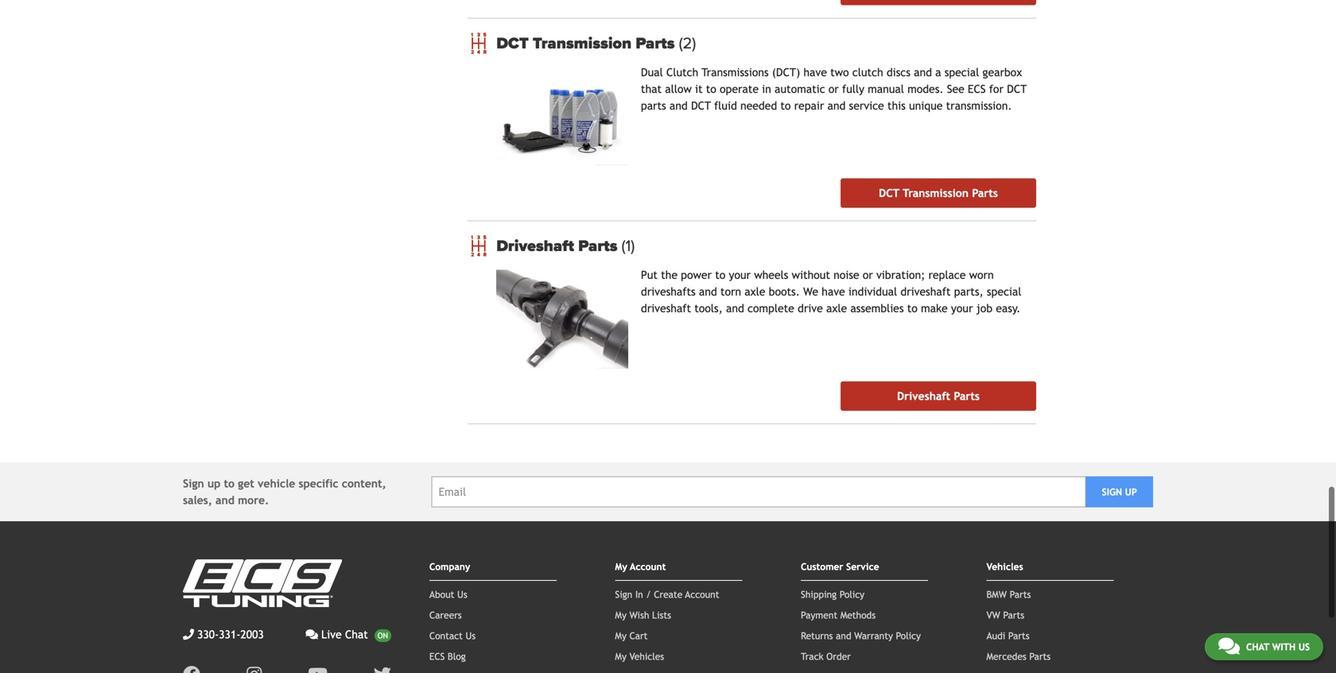 Task type: locate. For each thing, give the bounding box(es) containing it.
up for sign up
[[1125, 487, 1137, 498]]

chat
[[345, 629, 368, 642], [1246, 642, 1270, 653]]

my up "my wish lists"
[[615, 562, 627, 573]]

torn
[[721, 286, 741, 298]]

transmission inside dct transmission parts link
[[903, 187, 969, 200]]

330-331-2003
[[197, 629, 264, 642]]

my account
[[615, 562, 666, 573]]

transmission for the top dct transmission parts link
[[533, 34, 632, 53]]

vehicles up bmw parts
[[987, 562, 1023, 573]]

sign
[[183, 478, 204, 491], [1102, 487, 1122, 498], [615, 590, 633, 601]]

0 vertical spatial your
[[729, 269, 751, 282]]

sign inside "button"
[[1102, 487, 1122, 498]]

chat right live
[[345, 629, 368, 642]]

0 horizontal spatial up
[[207, 478, 221, 491]]

account right the create on the bottom of the page
[[685, 590, 719, 601]]

0 vertical spatial account
[[630, 562, 666, 573]]

3 my from the top
[[615, 631, 627, 642]]

4 my from the top
[[615, 652, 627, 663]]

0 vertical spatial have
[[804, 66, 827, 79]]

facebook logo image
[[183, 667, 200, 674]]

0 horizontal spatial account
[[630, 562, 666, 573]]

payment methods link
[[801, 610, 876, 621]]

dct
[[496, 34, 529, 53], [1007, 83, 1027, 95], [691, 99, 711, 112], [879, 187, 900, 200]]

and up order
[[836, 631, 852, 642]]

to right 'it' on the right
[[706, 83, 717, 95]]

up inside "button"
[[1125, 487, 1137, 498]]

track order link
[[801, 652, 851, 663]]

0 horizontal spatial driveshaft
[[496, 237, 574, 256]]

policy
[[840, 590, 865, 601], [896, 631, 921, 642]]

bmw
[[987, 590, 1007, 601]]

ecs blog link
[[429, 652, 466, 663]]

us right the with
[[1299, 642, 1310, 653]]

1 horizontal spatial policy
[[896, 631, 921, 642]]

contact
[[429, 631, 463, 642]]

1 horizontal spatial comments image
[[1218, 637, 1240, 656]]

1 vertical spatial vehicles
[[630, 652, 664, 663]]

sign inside sign up to get vehicle specific content, sales, and more.
[[183, 478, 204, 491]]

1 horizontal spatial ecs
[[968, 83, 986, 95]]

driveshaft parts
[[496, 237, 622, 256], [897, 390, 980, 403]]

1 horizontal spatial your
[[951, 302, 973, 315]]

mercedes parts
[[987, 652, 1051, 663]]

live
[[321, 629, 342, 642]]

individual
[[849, 286, 897, 298]]

1 my from the top
[[615, 562, 627, 573]]

331-
[[219, 629, 240, 642]]

2003
[[240, 629, 264, 642]]

1 horizontal spatial axle
[[826, 302, 847, 315]]

without
[[792, 269, 830, 282]]

1 horizontal spatial dct transmission parts
[[879, 187, 998, 200]]

1 vertical spatial account
[[685, 590, 719, 601]]

fluid
[[714, 99, 737, 112]]

0 vertical spatial or
[[829, 83, 839, 95]]

0 horizontal spatial sign
[[183, 478, 204, 491]]

special up the easy.
[[987, 286, 1022, 298]]

blog
[[448, 652, 466, 663]]

Email email field
[[432, 477, 1086, 508]]

2 horizontal spatial sign
[[1102, 487, 1122, 498]]

live chat
[[321, 629, 368, 642]]

and right sales,
[[216, 495, 235, 507]]

0 vertical spatial transmission
[[533, 34, 632, 53]]

account up /
[[630, 562, 666, 573]]

we
[[803, 286, 818, 298]]

1 horizontal spatial transmission
[[903, 187, 969, 200]]

tools,
[[695, 302, 723, 315]]

in
[[762, 83, 771, 95]]

driveshaft parts link
[[496, 237, 1036, 256], [841, 382, 1036, 411]]

to left get
[[224, 478, 235, 491]]

0 horizontal spatial transmission
[[533, 34, 632, 53]]

up
[[207, 478, 221, 491], [1125, 487, 1137, 498]]

driveshaft up make
[[901, 286, 951, 298]]

policy up methods
[[840, 590, 865, 601]]

1 vertical spatial driveshaft
[[897, 390, 951, 403]]

1 horizontal spatial up
[[1125, 487, 1137, 498]]

driveshaft parts inside the driveshaft parts link
[[897, 390, 980, 403]]

1 vertical spatial your
[[951, 302, 973, 315]]

1 horizontal spatial account
[[685, 590, 719, 601]]

0 vertical spatial driveshaft
[[496, 237, 574, 256]]

lists
[[652, 610, 671, 621]]

0 horizontal spatial ecs
[[429, 652, 445, 663]]

1 vertical spatial driveshaft parts
[[897, 390, 980, 403]]

1 horizontal spatial or
[[863, 269, 873, 282]]

parts for mercedes parts link
[[1030, 652, 1051, 663]]

driveshaft for top the driveshaft parts link
[[496, 237, 574, 256]]

0 horizontal spatial vehicles
[[630, 652, 664, 663]]

1 horizontal spatial sign
[[615, 590, 633, 601]]

0 horizontal spatial or
[[829, 83, 839, 95]]

service
[[846, 562, 879, 573]]

that
[[641, 83, 662, 95]]

complete
[[748, 302, 794, 315]]

returns
[[801, 631, 833, 642]]

parts for vw parts link
[[1003, 610, 1025, 621]]

0 horizontal spatial axle
[[745, 286, 766, 298]]

0 horizontal spatial policy
[[840, 590, 865, 601]]

1 vertical spatial transmission
[[903, 187, 969, 200]]

content,
[[342, 478, 386, 491]]

1 vertical spatial or
[[863, 269, 873, 282]]

0 vertical spatial vehicles
[[987, 562, 1023, 573]]

your down parts,
[[951, 302, 973, 315]]

or up individual
[[863, 269, 873, 282]]

have down noise
[[822, 286, 845, 298]]

sign in / create account
[[615, 590, 719, 601]]

my for my account
[[615, 562, 627, 573]]

or inside dual clutch transmissions (dct) have two clutch discs and a special gearbox that allow it to operate in automatic or fully manual modes. see ecs for dct parts and dct fluid needed to repair and service this unique transmission.
[[829, 83, 839, 95]]

mercedes parts link
[[987, 652, 1051, 663]]

0 horizontal spatial driveshaft
[[641, 302, 691, 315]]

my left cart
[[615, 631, 627, 642]]

driveshaft parts thumbnail image image
[[496, 270, 628, 369]]

up inside sign up to get vehicle specific content, sales, and more.
[[207, 478, 221, 491]]

driveshaft
[[496, 237, 574, 256], [897, 390, 951, 403]]

and down allow
[[670, 99, 688, 112]]

phone image
[[183, 630, 194, 641]]

your
[[729, 269, 751, 282], [951, 302, 973, 315]]

your up torn
[[729, 269, 751, 282]]

us right the about at the left of page
[[457, 590, 467, 601]]

put the power to your wheels without noise or vibration; replace worn driveshafts and torn axle boots. we have individual driveshaft parts, special driveshaft tools, and complete drive axle assemblies to make your job easy.
[[641, 269, 1022, 315]]

ecs inside dual clutch transmissions (dct) have two clutch discs and a special gearbox that allow it to operate in automatic or fully manual modes. see ecs for dct parts and dct fluid needed to repair and service this unique transmission.
[[968, 83, 986, 95]]

1 vertical spatial policy
[[896, 631, 921, 642]]

0 horizontal spatial driveshaft parts
[[496, 237, 622, 256]]

0 vertical spatial dct transmission parts link
[[496, 34, 1036, 53]]

1 horizontal spatial driveshaft parts
[[897, 390, 980, 403]]

1 horizontal spatial driveshaft
[[901, 286, 951, 298]]

driveshaft down driveshafts
[[641, 302, 691, 315]]

audi parts link
[[987, 631, 1030, 642]]

to down automatic on the right
[[781, 99, 791, 112]]

1 horizontal spatial vehicles
[[987, 562, 1023, 573]]

ecs blog
[[429, 652, 466, 663]]

comments image left chat with us
[[1218, 637, 1240, 656]]

driveshaft parts for the driveshaft parts link to the bottom
[[897, 390, 980, 403]]

drive
[[798, 302, 823, 315]]

dct transmission parts link
[[496, 34, 1036, 53], [841, 179, 1036, 208]]

comments image inside live chat link
[[306, 630, 318, 641]]

comments image left live
[[306, 630, 318, 641]]

0 vertical spatial dct transmission parts
[[496, 34, 679, 53]]

my for my vehicles
[[615, 652, 627, 663]]

axle up complete
[[745, 286, 766, 298]]

or
[[829, 83, 839, 95], [863, 269, 873, 282]]

(dct)
[[772, 66, 800, 79]]

0 vertical spatial chat
[[345, 629, 368, 642]]

with
[[1272, 642, 1296, 653]]

2 my from the top
[[615, 610, 627, 621]]

driveshaft for the driveshaft parts link to the bottom
[[897, 390, 951, 403]]

comments image inside chat with us link
[[1218, 637, 1240, 656]]

sign up button
[[1086, 477, 1153, 508]]

0 vertical spatial driveshaft parts
[[496, 237, 622, 256]]

unique
[[909, 99, 943, 112]]

0 horizontal spatial special
[[945, 66, 979, 79]]

have up automatic on the right
[[804, 66, 827, 79]]

two
[[830, 66, 849, 79]]

chat left the with
[[1246, 642, 1270, 653]]

1 vertical spatial special
[[987, 286, 1022, 298]]

discs
[[887, 66, 911, 79]]

transmission
[[533, 34, 632, 53], [903, 187, 969, 200]]

sign for sign up
[[1102, 487, 1122, 498]]

my left wish
[[615, 610, 627, 621]]

ecs up transmission.
[[968, 83, 986, 95]]

0 vertical spatial ecs
[[968, 83, 986, 95]]

my down "my cart" link in the left bottom of the page
[[615, 652, 627, 663]]

0 horizontal spatial chat
[[345, 629, 368, 642]]

audi
[[987, 631, 1006, 642]]

330-
[[197, 629, 219, 642]]

comments image
[[306, 630, 318, 641], [1218, 637, 1240, 656]]

1 horizontal spatial special
[[987, 286, 1022, 298]]

policy right warranty
[[896, 631, 921, 642]]

vehicles down cart
[[630, 652, 664, 663]]

careers
[[429, 610, 462, 621]]

1 vertical spatial have
[[822, 286, 845, 298]]

vw
[[987, 610, 1000, 621]]

axle right drive
[[826, 302, 847, 315]]

1 vertical spatial dct transmission parts
[[879, 187, 998, 200]]

manual
[[868, 83, 904, 95]]

customer service
[[801, 562, 879, 573]]

about
[[429, 590, 455, 601]]

0 horizontal spatial comments image
[[306, 630, 318, 641]]

careers link
[[429, 610, 462, 621]]

us right contact
[[466, 631, 476, 642]]

this
[[888, 99, 906, 112]]

have inside dual clutch transmissions (dct) have two clutch discs and a special gearbox that allow it to operate in automatic or fully manual modes. see ecs for dct parts and dct fluid needed to repair and service this unique transmission.
[[804, 66, 827, 79]]

clutch
[[666, 66, 698, 79]]

sign for sign in / create account
[[615, 590, 633, 601]]

methods
[[841, 610, 876, 621]]

up for sign up to get vehicle specific content, sales, and more.
[[207, 478, 221, 491]]

ecs left blog
[[429, 652, 445, 663]]

special up see
[[945, 66, 979, 79]]

special
[[945, 66, 979, 79], [987, 286, 1022, 298]]

1 horizontal spatial driveshaft
[[897, 390, 951, 403]]

dct transmission parts thumbnail image image
[[496, 67, 628, 166]]

about us link
[[429, 590, 467, 601]]

track order
[[801, 652, 851, 663]]

wheels
[[754, 269, 789, 282]]

to left make
[[907, 302, 918, 315]]

1 horizontal spatial chat
[[1246, 642, 1270, 653]]

1 vertical spatial ecs
[[429, 652, 445, 663]]

or down two
[[829, 83, 839, 95]]

driveshaft parts for top the driveshaft parts link
[[496, 237, 622, 256]]

0 vertical spatial special
[[945, 66, 979, 79]]

and inside sign up to get vehicle specific content, sales, and more.
[[216, 495, 235, 507]]

axle
[[745, 286, 766, 298], [826, 302, 847, 315]]

and
[[914, 66, 932, 79], [670, 99, 688, 112], [828, 99, 846, 112], [699, 286, 717, 298], [726, 302, 744, 315], [216, 495, 235, 507], [836, 631, 852, 642]]

to inside sign up to get vehicle specific content, sales, and more.
[[224, 478, 235, 491]]

account
[[630, 562, 666, 573], [685, 590, 719, 601]]



Task type: describe. For each thing, give the bounding box(es) containing it.
it
[[695, 83, 703, 95]]

dual
[[641, 66, 663, 79]]

and down fully
[[828, 99, 846, 112]]

contact us
[[429, 631, 476, 642]]

sign in / create account link
[[615, 590, 719, 601]]

330-331-2003 link
[[183, 627, 264, 644]]

1 vertical spatial dct transmission parts link
[[841, 179, 1036, 208]]

and down torn
[[726, 302, 744, 315]]

audi parts
[[987, 631, 1030, 642]]

0 horizontal spatial dct transmission parts
[[496, 34, 679, 53]]

needed
[[741, 99, 777, 112]]

payment
[[801, 610, 838, 621]]

1 vertical spatial axle
[[826, 302, 847, 315]]

us for about us
[[457, 590, 467, 601]]

us for contact us
[[466, 631, 476, 642]]

transmission for the bottom dct transmission parts link
[[903, 187, 969, 200]]

my cart
[[615, 631, 648, 642]]

specific
[[299, 478, 339, 491]]

easy.
[[996, 302, 1021, 315]]

1 vertical spatial driveshaft
[[641, 302, 691, 315]]

transmissions
[[702, 66, 769, 79]]

allow
[[665, 83, 692, 95]]

0 vertical spatial driveshaft
[[901, 286, 951, 298]]

operate
[[720, 83, 759, 95]]

gearbox
[[983, 66, 1022, 79]]

bmw parts
[[987, 590, 1031, 601]]

assemblies
[[851, 302, 904, 315]]

/
[[646, 590, 651, 601]]

sales,
[[183, 495, 212, 507]]

power
[[681, 269, 712, 282]]

comments image for chat
[[1218, 637, 1240, 656]]

warranty
[[854, 631, 893, 642]]

for
[[989, 83, 1004, 95]]

about us
[[429, 590, 467, 601]]

customer
[[801, 562, 843, 573]]

parts for top the driveshaft parts link
[[578, 237, 618, 256]]

shipping
[[801, 590, 837, 601]]

parts,
[[954, 286, 984, 298]]

1 vertical spatial driveshaft parts link
[[841, 382, 1036, 411]]

chat with us
[[1246, 642, 1310, 653]]

returns and warranty policy link
[[801, 631, 921, 642]]

modes.
[[908, 83, 944, 95]]

parts
[[641, 99, 666, 112]]

0 vertical spatial axle
[[745, 286, 766, 298]]

0 vertical spatial policy
[[840, 590, 865, 601]]

parts for the audi parts link
[[1008, 631, 1030, 642]]

order
[[827, 652, 851, 663]]

fully
[[842, 83, 865, 95]]

special inside put the power to your wheels without noise or vibration; replace worn driveshafts and torn axle boots. we have individual driveshaft parts, special driveshaft tools, and complete drive axle assemblies to make your job easy.
[[987, 286, 1022, 298]]

the
[[661, 269, 678, 282]]

my vehicles
[[615, 652, 664, 663]]

my wish lists
[[615, 610, 671, 621]]

sign up
[[1102, 487, 1137, 498]]

twitter logo image
[[374, 667, 391, 674]]

special inside dual clutch transmissions (dct) have two clutch discs and a special gearbox that allow it to operate in automatic or fully manual modes. see ecs for dct parts and dct fluid needed to repair and service this unique transmission.
[[945, 66, 979, 79]]

instagram logo image
[[247, 667, 262, 674]]

wish
[[630, 610, 649, 621]]

contact us link
[[429, 631, 476, 642]]

returns and warranty policy
[[801, 631, 921, 642]]

create
[[654, 590, 683, 601]]

repair
[[794, 99, 824, 112]]

cart
[[630, 631, 648, 642]]

automatic
[[775, 83, 825, 95]]

see
[[947, 83, 965, 95]]

mercedes
[[987, 652, 1027, 663]]

to up torn
[[715, 269, 726, 282]]

service
[[849, 99, 884, 112]]

track
[[801, 652, 824, 663]]

noise
[[834, 269, 859, 282]]

vw parts
[[987, 610, 1025, 621]]

parts for the driveshaft parts link to the bottom
[[954, 390, 980, 403]]

boots.
[[769, 286, 800, 298]]

and up 'tools,'
[[699, 286, 717, 298]]

clutch
[[853, 66, 883, 79]]

put
[[641, 269, 658, 282]]

sign up to get vehicle specific content, sales, and more.
[[183, 478, 386, 507]]

0 horizontal spatial your
[[729, 269, 751, 282]]

bmw parts link
[[987, 590, 1031, 601]]

have inside put the power to your wheels without noise or vibration; replace worn driveshafts and torn axle boots. we have individual driveshaft parts, special driveshaft tools, and complete drive axle assemblies to make your job easy.
[[822, 286, 845, 298]]

dual clutch transmissions (dct) have two clutch discs and a special gearbox that allow it to operate in automatic or fully manual modes. see ecs for dct parts and dct fluid needed to repair and service this unique transmission.
[[641, 66, 1027, 112]]

and left a
[[914, 66, 932, 79]]

sign for sign up to get vehicle specific content, sales, and more.
[[183, 478, 204, 491]]

my for my wish lists
[[615, 610, 627, 621]]

ecs tuning image
[[183, 560, 342, 608]]

or inside put the power to your wheels without noise or vibration; replace worn driveshafts and torn axle boots. we have individual driveshaft parts, special driveshaft tools, and complete drive axle assemblies to make your job easy.
[[863, 269, 873, 282]]

0 vertical spatial driveshaft parts link
[[496, 237, 1036, 256]]

chat with us link
[[1205, 634, 1324, 661]]

my for my cart
[[615, 631, 627, 642]]

vw parts link
[[987, 610, 1025, 621]]

comments image for live
[[306, 630, 318, 641]]

youtube logo image
[[308, 667, 328, 674]]

vehicle
[[258, 478, 295, 491]]

my vehicles link
[[615, 652, 664, 663]]

get
[[238, 478, 254, 491]]

driveshafts
[[641, 286, 696, 298]]

a
[[936, 66, 941, 79]]

transmission.
[[946, 99, 1012, 112]]

my wish lists link
[[615, 610, 671, 621]]

parts for bmw parts link
[[1010, 590, 1031, 601]]

live chat link
[[306, 627, 391, 644]]

1 vertical spatial chat
[[1246, 642, 1270, 653]]

my cart link
[[615, 631, 648, 642]]

worn
[[969, 269, 994, 282]]



Task type: vqa. For each thing, say whether or not it's contained in the screenshot.
ECS Blog LINK
yes



